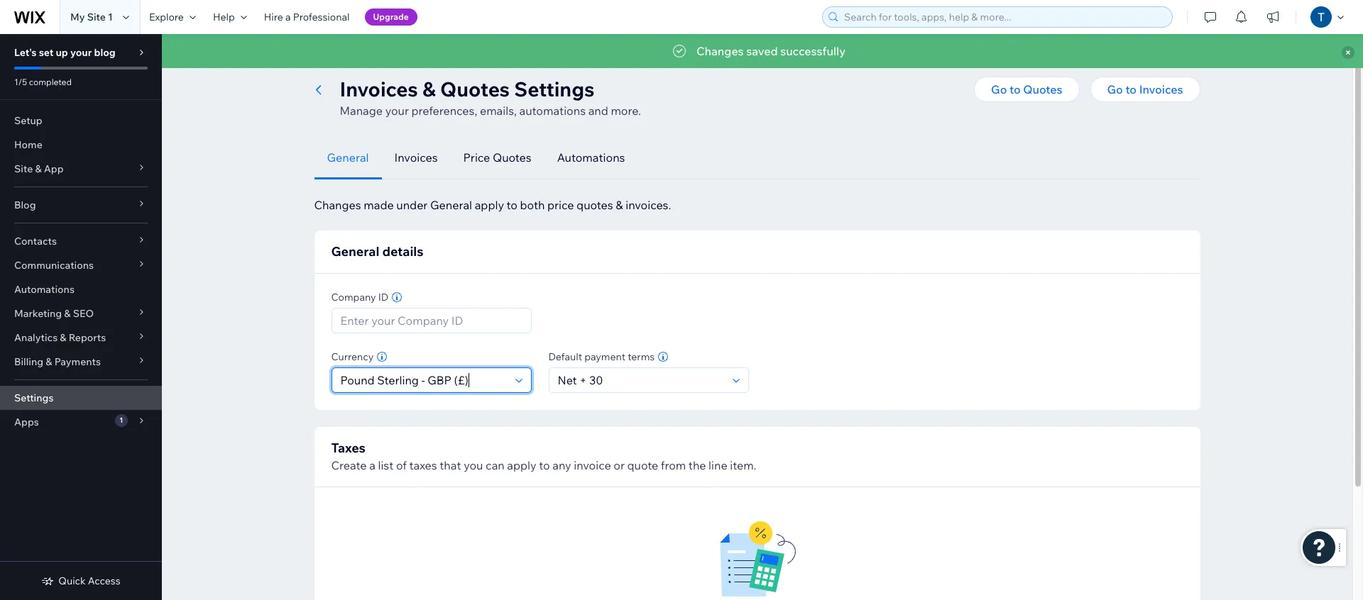 Task type: vqa. For each thing, say whether or not it's contained in the screenshot.
the View,
no



Task type: describe. For each thing, give the bounding box(es) containing it.
contacts
[[14, 235, 57, 248]]

line
[[709, 459, 728, 473]]

general button
[[314, 136, 382, 180]]

hire
[[264, 11, 283, 23]]

app
[[44, 163, 64, 175]]

site & app button
[[0, 157, 162, 181]]

site inside the site & app popup button
[[14, 163, 33, 175]]

quotes
[[577, 198, 613, 212]]

& for invoices & quotes settings
[[423, 55, 429, 68]]

preferences,
[[411, 104, 477, 118]]

go for go to invoices
[[1107, 82, 1123, 97]]

invoices for invoices
[[394, 151, 438, 165]]

from
[[661, 459, 686, 473]]

price quotes button
[[451, 136, 544, 180]]

invoices & quotes settings
[[383, 55, 507, 68]]

settings inside invoices & quotes settings manage your preferences, emails, automations and more.
[[514, 77, 595, 102]]

made
[[364, 198, 394, 212]]

details
[[382, 244, 424, 260]]

go to quotes button
[[974, 77, 1080, 102]]

billing
[[14, 356, 43, 368]]

completed
[[29, 77, 72, 87]]

settings button
[[307, 51, 360, 72]]

my
[[70, 11, 85, 23]]

invoice
[[574, 459, 611, 473]]

quotes for invoices & quotes settings
[[432, 55, 466, 68]]

access
[[88, 575, 120, 588]]

analytics & reports
[[14, 332, 106, 344]]

analytics
[[14, 332, 58, 344]]

payments
[[54, 356, 101, 368]]

of
[[396, 459, 407, 473]]

your inside sidebar element
[[70, 46, 92, 59]]

communications
[[14, 259, 94, 272]]

company id
[[331, 291, 389, 304]]

let's
[[14, 46, 37, 59]]

Currency field
[[336, 368, 511, 393]]

price
[[547, 198, 574, 212]]

automations
[[519, 104, 586, 118]]

quick
[[58, 575, 86, 588]]

1/5 completed
[[14, 77, 72, 87]]

create
[[331, 459, 367, 473]]

emails,
[[480, 104, 517, 118]]

contacts button
[[0, 229, 162, 253]]

go to invoices
[[1107, 82, 1183, 97]]

can
[[486, 459, 505, 473]]

automations link
[[0, 278, 162, 302]]

home
[[14, 138, 42, 151]]

or
[[614, 459, 625, 473]]

id
[[378, 291, 389, 304]]

help button
[[204, 0, 255, 34]]

go to quotes
[[991, 82, 1063, 97]]

blog
[[94, 46, 116, 59]]

item.
[[730, 459, 757, 473]]

changes saved successfully
[[696, 44, 846, 58]]

& for analytics & reports
[[60, 332, 66, 344]]

sidebar element
[[0, 34, 162, 601]]

general details
[[331, 244, 424, 260]]

invoices for invoices & quotes settings manage your preferences, emails, automations and more.
[[340, 77, 418, 102]]

seo
[[73, 307, 94, 320]]

0 horizontal spatial apply
[[475, 198, 504, 212]]

invoices & quotes settings button
[[376, 51, 514, 72]]

taxes
[[409, 459, 437, 473]]

invoices for invoices & quotes settings
[[383, 55, 421, 68]]

let's set up your blog
[[14, 46, 116, 59]]

Search for tools, apps, help & more... field
[[840, 7, 1168, 27]]

up
[[56, 46, 68, 59]]

currency
[[331, 351, 374, 364]]

your inside invoices & quotes settings manage your preferences, emails, automations and more.
[[385, 104, 409, 118]]

invoices.
[[626, 198, 671, 212]]

& for billing & payments
[[46, 356, 52, 368]]

that
[[440, 459, 461, 473]]

reports
[[69, 332, 106, 344]]

price
[[463, 151, 490, 165]]

1/5
[[14, 77, 27, 87]]

marketing & seo
[[14, 307, 94, 320]]

taxes
[[331, 440, 366, 457]]

payment
[[584, 351, 626, 364]]

Default payment terms field
[[553, 368, 728, 393]]

quick access
[[58, 575, 120, 588]]

more.
[[611, 104, 641, 118]]

blog
[[14, 199, 36, 212]]

apps
[[14, 416, 39, 429]]

site & app
[[14, 163, 64, 175]]

tab list containing general
[[314, 136, 1200, 180]]



Task type: locate. For each thing, give the bounding box(es) containing it.
0 vertical spatial 1
[[108, 11, 113, 23]]

1 horizontal spatial automations
[[557, 151, 625, 165]]

explore
[[149, 11, 184, 23]]

changes left made
[[314, 198, 361, 212]]

invoices button
[[382, 136, 451, 180]]

changes
[[696, 44, 744, 58], [314, 198, 361, 212]]

0 horizontal spatial go
[[991, 82, 1007, 97]]

automations for automations link
[[14, 283, 74, 296]]

go to invoices button
[[1090, 77, 1200, 102]]

2 go from the left
[[1107, 82, 1123, 97]]

Company ID field
[[336, 309, 526, 333]]

general for general details
[[331, 244, 379, 260]]

settings link
[[0, 386, 162, 410]]

1 horizontal spatial site
[[87, 11, 106, 23]]

0 horizontal spatial site
[[14, 163, 33, 175]]

0 vertical spatial changes
[[696, 44, 744, 58]]

hire a professional
[[264, 11, 350, 23]]

your right manage
[[385, 104, 409, 118]]

automations button
[[544, 136, 638, 180]]

manage
[[340, 104, 383, 118]]

0 horizontal spatial a
[[285, 11, 291, 23]]

a left list
[[369, 459, 375, 473]]

go for go to quotes
[[991, 82, 1007, 97]]

a
[[285, 11, 291, 23], [369, 459, 375, 473]]

tab list
[[314, 136, 1200, 180]]

site right my
[[87, 11, 106, 23]]

go
[[991, 82, 1007, 97], [1107, 82, 1123, 97]]

1 vertical spatial changes
[[314, 198, 361, 212]]

invoices
[[383, 55, 421, 68], [340, 77, 418, 102], [1139, 82, 1183, 97], [394, 151, 438, 165]]

setup
[[14, 114, 42, 127]]

communications button
[[0, 253, 162, 278]]

& inside popup button
[[35, 163, 42, 175]]

saved
[[746, 44, 778, 58]]

0 vertical spatial automations
[[557, 151, 625, 165]]

marketing & seo button
[[0, 302, 162, 326]]

1 vertical spatial a
[[369, 459, 375, 473]]

changes made under general apply to both price quotes & invoices.
[[314, 198, 671, 212]]

apply inside taxes create a list of taxes that you can apply to any invoice or quote from the line item.
[[507, 459, 537, 473]]

upgrade button
[[365, 9, 417, 26]]

a inside taxes create a list of taxes that you can apply to any invoice or quote from the line item.
[[369, 459, 375, 473]]

default
[[548, 351, 582, 364]]

& inside invoices & quotes settings manage your preferences, emails, automations and more.
[[422, 77, 436, 102]]

home link
[[0, 133, 162, 157]]

taxes create a list of taxes that you can apply to any invoice or quote from the line item.
[[331, 440, 757, 473]]

automations up marketing
[[14, 283, 74, 296]]

general
[[327, 151, 369, 165], [430, 198, 472, 212], [331, 244, 379, 260]]

any
[[553, 459, 571, 473]]

0 horizontal spatial changes
[[314, 198, 361, 212]]

1 horizontal spatial a
[[369, 459, 375, 473]]

apply right can
[[507, 459, 537, 473]]

& inside dropdown button
[[64, 307, 71, 320]]

set
[[39, 46, 54, 59]]

upgrade
[[373, 11, 409, 22]]

1 horizontal spatial 1
[[119, 416, 123, 425]]

quote
[[627, 459, 658, 473]]

default payment terms
[[548, 351, 655, 364]]

to
[[1010, 82, 1021, 97], [1126, 82, 1137, 97], [507, 198, 518, 212], [539, 459, 550, 473]]

1 vertical spatial site
[[14, 163, 33, 175]]

billing & payments
[[14, 356, 101, 368]]

quick access button
[[41, 575, 120, 588]]

1 right my
[[108, 11, 113, 23]]

settings inside sidebar element
[[14, 392, 54, 405]]

invoices inside tab list
[[394, 151, 438, 165]]

0 horizontal spatial your
[[70, 46, 92, 59]]

settings up the automations
[[514, 77, 595, 102]]

site
[[87, 11, 106, 23], [14, 163, 33, 175]]

1 down settings link
[[119, 416, 123, 425]]

terms
[[628, 351, 655, 364]]

my site 1
[[70, 11, 113, 23]]

1 vertical spatial your
[[385, 104, 409, 118]]

0 vertical spatial a
[[285, 11, 291, 23]]

setup link
[[0, 109, 162, 133]]

professional
[[293, 11, 350, 23]]

1 horizontal spatial your
[[385, 104, 409, 118]]

& for marketing & seo
[[64, 307, 71, 320]]

apply left both
[[475, 198, 504, 212]]

changes saved successfully alert
[[162, 34, 1363, 68]]

successfully
[[780, 44, 846, 58]]

to inside taxes create a list of taxes that you can apply to any invoice or quote from the line item.
[[539, 459, 550, 473]]

settings up invoices & quotes settings manage your preferences, emails, automations and more.
[[468, 55, 507, 68]]

analytics & reports button
[[0, 326, 162, 350]]

automations down and
[[557, 151, 625, 165]]

0 vertical spatial apply
[[475, 198, 504, 212]]

company
[[331, 291, 376, 304]]

quotes
[[432, 55, 466, 68], [440, 77, 510, 102], [1023, 82, 1063, 97], [493, 151, 532, 165]]

1
[[108, 11, 113, 23], [119, 416, 123, 425]]

1 inside sidebar element
[[119, 416, 123, 425]]

quotes inside button
[[432, 55, 466, 68]]

site down home
[[14, 163, 33, 175]]

under
[[396, 198, 428, 212]]

general up company at left
[[331, 244, 379, 260]]

your
[[70, 46, 92, 59], [385, 104, 409, 118]]

settings up apps
[[14, 392, 54, 405]]

& inside button
[[423, 55, 429, 68]]

hire a professional link
[[255, 0, 358, 34]]

apply
[[475, 198, 504, 212], [507, 459, 537, 473]]

general for general
[[327, 151, 369, 165]]

0 vertical spatial site
[[87, 11, 106, 23]]

automations inside automations button
[[557, 151, 625, 165]]

changes inside 'alert'
[[696, 44, 744, 58]]

invoices inside button
[[383, 55, 421, 68]]

1 horizontal spatial go
[[1107, 82, 1123, 97]]

changes for changes made under general apply to both price quotes & invoices.
[[314, 198, 361, 212]]

marketing
[[14, 307, 62, 320]]

& for site & app
[[35, 163, 42, 175]]

general inside button
[[327, 151, 369, 165]]

settings inside button
[[468, 55, 507, 68]]

invoices inside invoices & quotes settings manage your preferences, emails, automations and more.
[[340, 77, 418, 102]]

automations for automations button
[[557, 151, 625, 165]]

changes left saved
[[696, 44, 744, 58]]

0 vertical spatial your
[[70, 46, 92, 59]]

1 vertical spatial automations
[[14, 283, 74, 296]]

settings down professional
[[314, 55, 353, 68]]

general right the under
[[430, 198, 472, 212]]

quotes for go to quotes
[[1023, 82, 1063, 97]]

quotes inside invoices & quotes settings manage your preferences, emails, automations and more.
[[440, 77, 510, 102]]

0 horizontal spatial 1
[[108, 11, 113, 23]]

1 horizontal spatial changes
[[696, 44, 744, 58]]

invoices & quotes settings manage your preferences, emails, automations and more.
[[340, 77, 641, 118]]

both
[[520, 198, 545, 212]]

0 vertical spatial general
[[327, 151, 369, 165]]

1 vertical spatial apply
[[507, 459, 537, 473]]

changes for changes saved successfully
[[696, 44, 744, 58]]

and
[[588, 104, 608, 118]]

you
[[464, 459, 483, 473]]

2 vertical spatial general
[[331, 244, 379, 260]]

1 vertical spatial general
[[430, 198, 472, 212]]

your right up at the left top of the page
[[70, 46, 92, 59]]

1 vertical spatial 1
[[119, 416, 123, 425]]

general down manage
[[327, 151, 369, 165]]

& for invoices & quotes settings manage your preferences, emails, automations and more.
[[422, 77, 436, 102]]

0 horizontal spatial automations
[[14, 283, 74, 296]]

help
[[213, 11, 235, 23]]

settings inside button
[[314, 55, 353, 68]]

1 go from the left
[[991, 82, 1007, 97]]

a right hire
[[285, 11, 291, 23]]

automations
[[557, 151, 625, 165], [14, 283, 74, 296]]

1 horizontal spatial apply
[[507, 459, 537, 473]]

settings
[[314, 55, 353, 68], [468, 55, 507, 68], [514, 77, 595, 102], [14, 392, 54, 405]]

automations inside automations link
[[14, 283, 74, 296]]

quotes for invoices & quotes settings manage your preferences, emails, automations and more.
[[440, 77, 510, 102]]

&
[[423, 55, 429, 68], [422, 77, 436, 102], [35, 163, 42, 175], [616, 198, 623, 212], [64, 307, 71, 320], [60, 332, 66, 344], [46, 356, 52, 368]]

list
[[378, 459, 394, 473]]

blog button
[[0, 193, 162, 217]]

the
[[689, 459, 706, 473]]



